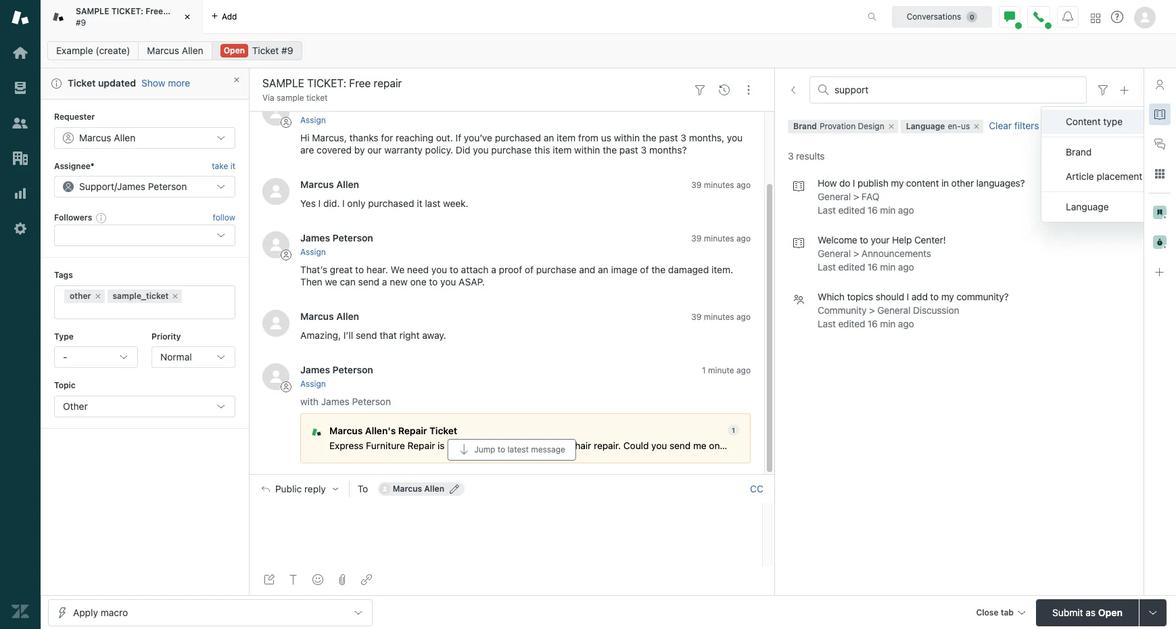 Task type: locate. For each thing, give the bounding box(es) containing it.
followers
[[54, 212, 92, 223]]

min inside "‭which topics should i add to my community?‬ community > general discussion last edited 16 min ago"
[[880, 318, 896, 330]]

0 horizontal spatial open
[[224, 45, 245, 55]]

article placement
[[1066, 170, 1143, 182]]

minutes down item.
[[704, 312, 734, 322]]

open up close ticket collision notification icon
[[224, 45, 245, 55]]

16 inside "‭which topics should i add to my community?‬ community > general discussion last edited 16 min ago"
[[868, 318, 878, 330]]

0 vertical spatial one
[[410, 276, 427, 287]]

reaching
[[396, 132, 434, 143]]

open inside secondary element
[[224, 45, 245, 55]]

‭general‬ down the ‭how
[[818, 191, 851, 202]]

0 vertical spatial assign
[[300, 115, 326, 125]]

#9 inside secondary element
[[282, 45, 293, 56]]

it left last
[[417, 197, 422, 209]]

0 vertical spatial language
[[906, 121, 945, 131]]

create or request article image
[[1120, 85, 1130, 95]]

tab containing sample ticket: free repair
[[41, 0, 203, 34]]

us right from
[[601, 132, 612, 143]]

for inside "hi marcus, thanks for reaching out. if you've purchased an item from us within the past 3 months, you are covered by our warranty policy. did you purchase this item within the past 3 months?"
[[381, 132, 393, 143]]

topic
[[54, 380, 76, 391]]

back image
[[788, 85, 799, 95]]

to inside ‭welcome to your help center!‬ ‭general‬ > ‭announcements‬ last edited 16 min ago
[[860, 234, 869, 246]]

2 39 from the top
[[692, 233, 702, 243]]

menu
[[1041, 106, 1168, 223]]

1 for 1
[[732, 426, 735, 434]]

2 vertical spatial edited
[[839, 318, 865, 330]]

1 vertical spatial purchase
[[536, 264, 577, 275]]

39 minutes ago text field
[[692, 180, 751, 190], [692, 233, 751, 243], [692, 312, 751, 322]]

add
[[222, 11, 237, 21], [912, 291, 928, 303]]

2 min from the top
[[880, 261, 896, 273]]

2 horizontal spatial 3
[[788, 150, 794, 162]]

follow
[[213, 213, 235, 223]]

brand inside menu item
[[1066, 146, 1092, 158]]

1 vertical spatial purchased
[[368, 197, 414, 209]]

assign up hi
[[300, 115, 326, 125]]

normal button
[[152, 347, 235, 368]]

past up months?
[[659, 132, 678, 143]]

0 vertical spatial my
[[891, 177, 904, 189]]

item
[[557, 132, 576, 143], [553, 144, 572, 155]]

2 vertical spatial assign
[[300, 379, 326, 389]]

edited
[[839, 205, 865, 216], [839, 261, 865, 273], [839, 318, 865, 330]]

edited inside ‭how do i publish my content in other languages?‬ ‭general‬ > ‭faq‬ last edited 16 min ago
[[839, 205, 865, 216]]

cc button
[[750, 483, 764, 495]]

2 last from the top
[[818, 261, 836, 273]]

1 vertical spatial brand
[[1066, 146, 1092, 158]]

0 vertical spatial james peterson link
[[300, 232, 373, 243]]

minutes for attach
[[704, 233, 734, 243]]

0 horizontal spatial 1
[[702, 365, 706, 375]]

james peterson assign
[[300, 232, 373, 257], [300, 364, 373, 389]]

1 vertical spatial past
[[620, 144, 639, 155]]

brand up article
[[1066, 146, 1092, 158]]

jump
[[474, 445, 496, 455]]

get help image
[[1112, 11, 1124, 23]]

16 inside ‭how do i publish my content in other languages?‬ ‭general‬ > ‭faq‬ last edited 16 min ago
[[868, 205, 878, 216]]

allen left edit user icon
[[424, 484, 444, 494]]

filter image
[[695, 84, 706, 95], [1098, 85, 1109, 95]]

james inside "assignee*" element
[[117, 181, 146, 192]]

1 vertical spatial for
[[834, 441, 846, 451]]

1 39 minutes ago text field from the top
[[692, 180, 751, 190]]

language down article
[[1066, 201, 1109, 212]]

purchased
[[495, 132, 541, 143], [368, 197, 414, 209]]

0 vertical spatial assign button
[[300, 114, 326, 126]]

requester
[[54, 112, 95, 122]]

topic element
[[54, 396, 235, 417]]

2 vertical spatial minutes
[[704, 312, 734, 322]]

2 minutes from the top
[[704, 233, 734, 243]]

1 horizontal spatial one
[[709, 441, 725, 451]]

help
[[892, 234, 912, 246]]

2 vertical spatial 16
[[868, 318, 878, 330]]

last inside ‭welcome to your help center!‬ ‭general‬ > ‭announcements‬ last edited 16 min ago
[[818, 261, 836, 273]]

secondary element
[[41, 37, 1176, 64]]

1 vertical spatial 39
[[692, 233, 702, 243]]

ticket up the via
[[252, 45, 279, 56]]

1 vertical spatial marcus allen link
[[300, 178, 359, 190]]

within right from
[[614, 132, 640, 143]]

marcus allen inside secondary element
[[147, 45, 203, 56]]

allen up support / james peterson at the left of the page
[[114, 132, 135, 143]]

> inside ‭welcome to your help center!‬ ‭general‬ > ‭announcements‬ last edited 16 min ago
[[854, 248, 859, 259]]

james peterson link up great
[[300, 232, 373, 243]]

0 horizontal spatial a
[[382, 276, 387, 287]]

close image
[[181, 10, 194, 24]]

other left languages?‬
[[952, 177, 974, 189]]

the left the submission
[[739, 441, 753, 451]]

it right take at the top of the page
[[230, 161, 235, 171]]

3 left results
[[788, 150, 794, 162]]

peterson right /
[[148, 181, 187, 192]]

0 horizontal spatial in
[[942, 177, 949, 189]]

min inside ‭how do i publish my content in other languages?‬ ‭general‬ > ‭faq‬ last edited 16 min ago
[[880, 205, 896, 216]]

james peterson link
[[300, 232, 373, 243], [300, 364, 373, 375]]

repair up furniture
[[398, 426, 427, 437]]

you right the could
[[652, 441, 667, 451]]

3 last from the top
[[818, 318, 836, 330]]

remove image for us
[[973, 123, 981, 131]]

sample
[[277, 93, 304, 103]]

us left clear
[[961, 121, 970, 131]]

1 left minute
[[702, 365, 706, 375]]

item right this in the top left of the page
[[553, 144, 572, 155]]

0 horizontal spatial my
[[891, 177, 904, 189]]

0 vertical spatial 39
[[692, 180, 702, 190]]

in inside marcus allen's repair ticket express furniture repair is going to be handling his armchair repair. could you send me one of the submission forms for a repair? i'm out of physical copies in the office
[[1002, 441, 1009, 451]]

menu containing content type
[[1041, 106, 1168, 223]]

filters
[[1015, 120, 1039, 131]]

a left "new"
[[382, 276, 387, 287]]

0 horizontal spatial an
[[544, 132, 554, 143]]

0 horizontal spatial us
[[601, 132, 612, 143]]

0 vertical spatial 16
[[868, 205, 878, 216]]

1 horizontal spatial past
[[659, 132, 678, 143]]

content type
[[1066, 116, 1123, 127]]

to left your
[[860, 234, 869, 246]]

edited down ‭welcome
[[839, 261, 865, 273]]

the left damaged
[[652, 264, 666, 275]]

0 horizontal spatial it
[[230, 161, 235, 171]]

39 down the months,
[[692, 180, 702, 190]]

1 horizontal spatial an
[[598, 264, 609, 275]]

james peterson assign up with james peterson
[[300, 364, 373, 389]]

purchased inside "hi marcus, thanks for reaching out. if you've purchased an item from us within the past 3 months, you are covered by our warranty policy. did you purchase this item within the past 3 months?"
[[495, 132, 541, 143]]

16 down '‭announcements‬'
[[868, 261, 878, 273]]

you inside marcus allen's repair ticket express furniture repair is going to be handling his armchair repair. could you send me one of the submission forms for a repair? i'm out of physical copies in the office
[[652, 441, 667, 451]]

2 vertical spatial assign button
[[300, 378, 326, 391]]

2 vertical spatial >
[[869, 305, 875, 316]]

2 ‭general‬ from the top
[[818, 248, 851, 259]]

repair left is
[[408, 441, 435, 451]]

are
[[300, 144, 314, 155]]

1 for 1 minute ago
[[702, 365, 706, 375]]

39 minutes ago down the months,
[[692, 180, 751, 190]]

1 vertical spatial min
[[880, 261, 896, 273]]

language for language en-us
[[906, 121, 945, 131]]

3 39 minutes ago text field from the top
[[692, 312, 751, 322]]

yes i did. i only purchased it last week.
[[300, 197, 469, 209]]

2 james peterson link from the top
[[300, 364, 373, 375]]

i right yes
[[318, 197, 321, 209]]

the
[[643, 132, 657, 143], [603, 144, 617, 155], [652, 264, 666, 275], [739, 441, 753, 451], [1012, 441, 1026, 451]]

1 min from the top
[[880, 205, 896, 216]]

3 edited from the top
[[839, 318, 865, 330]]

1 vertical spatial assign button
[[300, 246, 326, 258]]

1 vertical spatial edited
[[839, 261, 865, 273]]

1
[[702, 365, 706, 375], [732, 426, 735, 434]]

2 vertical spatial send
[[670, 441, 691, 451]]

submit
[[1053, 607, 1084, 618]]

marcus allen up "more"
[[147, 45, 203, 56]]

my right publish on the right top of the page
[[891, 177, 904, 189]]

to right be
[[498, 445, 505, 455]]

0 vertical spatial for
[[381, 132, 393, 143]]

2 16 from the top
[[868, 261, 878, 273]]

one
[[410, 276, 427, 287], [709, 441, 725, 451]]

it
[[230, 161, 235, 171], [417, 197, 422, 209]]

warranty
[[384, 144, 423, 155]]

to inside button
[[498, 445, 505, 455]]

i right the do
[[853, 177, 855, 189]]

1 39 minutes ago from the top
[[692, 180, 751, 190]]

1 horizontal spatial within
[[614, 132, 640, 143]]

you right need
[[432, 264, 447, 275]]

2 39 minutes ago text field from the top
[[692, 233, 751, 243]]

1 ‭general‬ from the top
[[818, 191, 851, 202]]

1 horizontal spatial for
[[834, 441, 846, 451]]

1 vertical spatial james peterson link
[[300, 364, 373, 375]]

1 vertical spatial repair
[[408, 441, 435, 451]]

ticket for ticket #9
[[252, 45, 279, 56]]

0 horizontal spatial other
[[70, 291, 91, 301]]

hi
[[300, 132, 310, 143]]

events image
[[719, 84, 730, 95]]

last inside ‭how do i publish my content in other languages?‬ ‭general‬ > ‭faq‬ last edited 16 min ago
[[818, 205, 836, 216]]

send
[[358, 276, 380, 287], [356, 329, 377, 341], [670, 441, 691, 451]]

39 minutes ago text field for week.
[[692, 180, 751, 190]]

edited inside "‭which topics should i add to my community?‬ community > general discussion last edited 16 min ago"
[[839, 318, 865, 330]]

2 vertical spatial 39
[[692, 312, 702, 322]]

> inside ‭how do i publish my content in other languages?‬ ‭general‬ > ‭faq‬ last edited 16 min ago
[[854, 191, 859, 202]]

2 vertical spatial ticket
[[430, 426, 457, 437]]

language
[[906, 121, 945, 131], [1066, 201, 1109, 212]]

1 vertical spatial 39 minutes ago
[[692, 233, 751, 243]]

proof
[[499, 264, 522, 275]]

one right me
[[709, 441, 725, 451]]

zendesk support image
[[12, 9, 29, 26]]

1 vertical spatial >
[[854, 248, 859, 259]]

james peterson assign for 1 minute ago
[[300, 364, 373, 389]]

1 vertical spatial my
[[942, 291, 954, 303]]

marcus
[[147, 45, 179, 56], [79, 132, 111, 143], [300, 178, 334, 190], [300, 310, 334, 322], [329, 426, 363, 437], [393, 484, 422, 494]]

2 vertical spatial min
[[880, 318, 896, 330]]

0 vertical spatial purchased
[[495, 132, 541, 143]]

allen up the i'll
[[336, 310, 359, 322]]

add right close icon
[[222, 11, 237, 21]]

tags
[[54, 270, 73, 280]]

language left en- on the right of the page
[[906, 121, 945, 131]]

1 horizontal spatial it
[[417, 197, 422, 209]]

discussion
[[913, 305, 960, 316]]

support / james peterson
[[79, 181, 187, 192]]

edited for topics
[[839, 318, 865, 330]]

assign button up "that's"
[[300, 246, 326, 258]]

marcus allen link for amazing,
[[300, 310, 359, 322]]

open
[[224, 45, 245, 55], [1099, 607, 1123, 618]]

you
[[727, 132, 743, 143], [473, 144, 489, 155], [432, 264, 447, 275], [440, 276, 456, 287], [652, 441, 667, 451]]

0 horizontal spatial ticket
[[68, 77, 96, 89]]

39 minutes ago text field down item.
[[692, 312, 751, 322]]

1 horizontal spatial 1
[[732, 426, 735, 434]]

get started image
[[12, 44, 29, 62]]

language for language
[[1066, 201, 1109, 212]]

admin image
[[12, 220, 29, 237]]

views image
[[12, 79, 29, 97]]

0 vertical spatial within
[[614, 132, 640, 143]]

1 horizontal spatial #9
[[282, 45, 293, 56]]

2 assign button from the top
[[300, 246, 326, 258]]

1 down the 1 minute ago 'text box'
[[732, 426, 735, 434]]

last inside "‭which topics should i add to my community?‬ community > general discussion last edited 16 min ago"
[[818, 318, 836, 330]]

1 horizontal spatial us
[[961, 121, 970, 131]]

for up our at left
[[381, 132, 393, 143]]

it inside conversationlabel log
[[417, 197, 422, 209]]

#9 inside "sample ticket: free repair #9"
[[76, 17, 86, 27]]

it inside button
[[230, 161, 235, 171]]

thanks
[[350, 132, 379, 143]]

within down from
[[574, 144, 600, 155]]

tab
[[41, 0, 203, 34]]

marcus allen link up did.
[[300, 178, 359, 190]]

marcus allen link up amazing,
[[300, 310, 359, 322]]

1 minutes from the top
[[704, 180, 734, 190]]

send down 'hear.'
[[358, 276, 380, 287]]

send inside that's great to hear. we need you to attach a proof of purchase and an image of the damaged item. then we can send a new one to you asap.
[[358, 276, 380, 287]]

assign for 1 minute ago
[[300, 379, 326, 389]]

1 vertical spatial in
[[1002, 441, 1009, 451]]

alert
[[41, 68, 249, 100]]

marcus allen up did.
[[300, 178, 359, 190]]

‭which
[[818, 291, 845, 303]]

last
[[818, 205, 836, 216], [818, 261, 836, 273], [818, 318, 836, 330]]

is
[[438, 441, 445, 451]]

39 down damaged
[[692, 312, 702, 322]]

reply
[[304, 484, 326, 495]]

time tracking image
[[1153, 235, 1167, 249]]

purchase inside that's great to hear. we need you to attach a proof of purchase and an image of the damaged item. then we can send a new one to you asap.
[[536, 264, 577, 275]]

going
[[447, 441, 472, 451]]

0 vertical spatial other
[[952, 177, 974, 189]]

past left months?
[[620, 144, 639, 155]]

1 vertical spatial last
[[818, 261, 836, 273]]

39 minutes ago text field for attach
[[692, 233, 751, 243]]

edited down ‭faq‬
[[839, 205, 865, 216]]

my inside ‭how do i publish my content in other languages?‬ ‭general‬ > ‭faq‬ last edited 16 min ago
[[891, 177, 904, 189]]

39 minutes ago down item.
[[692, 312, 751, 322]]

0 vertical spatial last
[[818, 205, 836, 216]]

add inside "‭which topics should i add to my community?‬ community > general discussion last edited 16 min ago"
[[912, 291, 928, 303]]

ago inside ‭how do i publish my content in other languages?‬ ‭general‬ > ‭faq‬ last edited 16 min ago
[[898, 205, 914, 216]]

assign up with
[[300, 379, 326, 389]]

purchased up this in the top left of the page
[[495, 132, 541, 143]]

‭announcements‬
[[862, 248, 931, 259]]

my up discussion
[[942, 291, 954, 303]]

1 last from the top
[[818, 205, 836, 216]]

3 assign button from the top
[[300, 378, 326, 391]]

last for ‭which topics should i add to my community?‬ community > general discussion last edited 16 min ago
[[818, 318, 836, 330]]

#9 up sample
[[282, 45, 293, 56]]

0 horizontal spatial language
[[906, 121, 945, 131]]

ticket for ticket updated show more
[[68, 77, 96, 89]]

marcus up yes
[[300, 178, 334, 190]]

ticket actions image
[[744, 84, 754, 95]]

requester element
[[54, 127, 235, 149]]

james peterson assign for 39 minutes ago
[[300, 232, 373, 257]]

to inside "‭which topics should i add to my community?‬ community > general discussion last edited 16 min ago"
[[931, 291, 939, 303]]

image
[[611, 264, 638, 275]]

us inside "hi marcus, thanks for reaching out. if you've purchased an item from us within the past 3 months, you are covered by our warranty policy. did you purchase this item within the past 3 months?"
[[601, 132, 612, 143]]

assign button up with
[[300, 378, 326, 391]]

ticket down example
[[68, 77, 96, 89]]

‭faq‬
[[862, 191, 880, 202]]

followers element
[[54, 225, 235, 247]]

ticket inside secondary element
[[252, 45, 279, 56]]

purchase inside "hi marcus, thanks for reaching out. if you've purchased an item from us within the past 3 months, you are covered by our warranty policy. did you purchase this item within the past 3 months?"
[[491, 144, 532, 155]]

0 vertical spatial send
[[358, 276, 380, 287]]

0 horizontal spatial within
[[574, 144, 600, 155]]

3 16 from the top
[[868, 318, 878, 330]]

1 horizontal spatial purchased
[[495, 132, 541, 143]]

minutes up item.
[[704, 233, 734, 243]]

Subject field
[[260, 75, 685, 91]]

avatar image
[[262, 99, 290, 126], [262, 178, 290, 205], [262, 231, 290, 258], [262, 310, 290, 337], [262, 363, 290, 390]]

open right as
[[1099, 607, 1123, 618]]

james peterson link up with james peterson
[[300, 364, 373, 375]]

language inside language menu item
[[1066, 201, 1109, 212]]

1 39 from the top
[[692, 180, 702, 190]]

1 horizontal spatial add
[[912, 291, 928, 303]]

repair?
[[857, 441, 887, 451]]

3 min from the top
[[880, 318, 896, 330]]

remove image right en- on the right of the page
[[973, 123, 981, 131]]

allen
[[182, 45, 203, 56], [114, 132, 135, 143], [336, 178, 359, 190], [336, 310, 359, 322], [424, 484, 444, 494]]

0 vertical spatial edited
[[839, 205, 865, 216]]

0 vertical spatial brand
[[794, 121, 817, 131]]

james peterson assign up great
[[300, 232, 373, 257]]

button displays agent's chat status as online. image
[[1005, 11, 1015, 22]]

last down community
[[818, 318, 836, 330]]

for inside marcus allen's repair ticket express furniture repair is going to be handling his armchair repair. could you send me one of the submission forms for a repair? i'm out of physical copies in the office
[[834, 441, 846, 451]]

1 vertical spatial assign
[[300, 247, 326, 257]]

2 james peterson assign from the top
[[300, 364, 373, 389]]

marcus allen down requester
[[79, 132, 135, 143]]

1 vertical spatial add
[[912, 291, 928, 303]]

in right copies
[[1002, 441, 1009, 451]]

our
[[367, 144, 382, 155]]

ticket
[[252, 45, 279, 56], [68, 77, 96, 89], [430, 426, 457, 437]]

marcus allen link for yes
[[300, 178, 359, 190]]

marcus down requester
[[79, 132, 111, 143]]

edited for do
[[839, 205, 865, 216]]

apps image
[[1155, 168, 1166, 179]]

> left ‭faq‬
[[854, 191, 859, 202]]

0 vertical spatial #9
[[76, 17, 86, 27]]

1 james peterson assign from the top
[[300, 232, 373, 257]]

0 vertical spatial ticket
[[252, 45, 279, 56]]

hide composer image
[[506, 469, 517, 480]]

1 vertical spatial one
[[709, 441, 725, 451]]

39 minutes ago up item.
[[692, 233, 751, 243]]

i inside ‭how do i publish my content in other languages?‬ ‭general‬ > ‭faq‬ last edited 16 min ago
[[853, 177, 855, 189]]

1 vertical spatial james peterson assign
[[300, 364, 373, 389]]

0 vertical spatial ‭general‬
[[818, 191, 851, 202]]

1 horizontal spatial open
[[1099, 607, 1123, 618]]

3 assign from the top
[[300, 379, 326, 389]]

a left repair?
[[849, 441, 854, 451]]

assign
[[300, 115, 326, 125], [300, 247, 326, 257], [300, 379, 326, 389]]

take
[[212, 161, 228, 171]]

min for publish
[[880, 205, 896, 216]]

39 for attach
[[692, 233, 702, 243]]

us
[[961, 121, 970, 131], [601, 132, 612, 143]]

1 vertical spatial ‭general‬
[[818, 248, 851, 259]]

edit user image
[[450, 484, 459, 494]]

‭general‬
[[818, 191, 851, 202], [818, 248, 851, 259]]

allen inside requester element
[[114, 132, 135, 143]]

min up your
[[880, 205, 896, 216]]

we
[[325, 276, 337, 287]]

close ticket collision notification image
[[233, 75, 241, 84]]

0 vertical spatial 39 minutes ago
[[692, 180, 751, 190]]

2 horizontal spatial remove image
[[973, 123, 981, 131]]

my
[[891, 177, 904, 189], [942, 291, 954, 303]]

new
[[390, 276, 408, 287]]

of right me
[[728, 441, 737, 451]]

handling
[[499, 441, 536, 451]]

min
[[880, 205, 896, 216], [880, 261, 896, 273], [880, 318, 896, 330]]

by
[[354, 144, 365, 155]]

main element
[[0, 0, 41, 629]]

2 edited from the top
[[839, 261, 865, 273]]

1 horizontal spatial ticket
[[252, 45, 279, 56]]

2 vertical spatial a
[[849, 441, 854, 451]]

min down '‭announcements‬'
[[880, 261, 896, 273]]

support
[[79, 181, 114, 192]]

marcus inside marcus allen's repair ticket express furniture repair is going to be handling his armchair repair. could you send me one of the submission forms for a repair? i'm out of physical copies in the office
[[329, 426, 363, 437]]

2 horizontal spatial ticket
[[430, 426, 457, 437]]

hear.
[[367, 264, 388, 275]]

2 avatar image from the top
[[262, 178, 290, 205]]

2 vertical spatial last
[[818, 318, 836, 330]]

1 16 from the top
[[868, 205, 878, 216]]

for right 'forms'
[[834, 441, 846, 451]]

marcus up amazing,
[[300, 310, 334, 322]]

your
[[871, 234, 890, 246]]

one down need
[[410, 276, 427, 287]]

> down topics
[[869, 305, 875, 316]]

marcus allen up amazing,
[[300, 310, 359, 322]]

minutes down the months,
[[704, 180, 734, 190]]

community?‬
[[957, 291, 1009, 303]]

item.
[[712, 264, 733, 275]]

priority
[[152, 331, 181, 342]]

39 minutes ago for week.
[[692, 180, 751, 190]]

assign button for 1 minute ago
[[300, 378, 326, 391]]

minutes for week.
[[704, 180, 734, 190]]

1 edited from the top
[[839, 205, 865, 216]]

1 vertical spatial send
[[356, 329, 377, 341]]

add link (cmd k) image
[[361, 574, 372, 585]]

an right and
[[598, 264, 609, 275]]

2 assign from the top
[[300, 247, 326, 257]]

displays possible ticket submission types image
[[1148, 607, 1159, 618]]

1 assign button from the top
[[300, 114, 326, 126]]

16 down general
[[868, 318, 878, 330]]

0 vertical spatial 1
[[702, 365, 706, 375]]

1 james peterson link from the top
[[300, 232, 373, 243]]

16
[[868, 205, 878, 216], [868, 261, 878, 273], [868, 318, 878, 330]]

a left proof
[[491, 264, 496, 275]]

3 minutes from the top
[[704, 312, 734, 322]]

purchase left this in the top left of the page
[[491, 144, 532, 155]]

0 horizontal spatial add
[[222, 11, 237, 21]]

topics
[[847, 291, 873, 303]]

0 vertical spatial purchase
[[491, 144, 532, 155]]

0 horizontal spatial one
[[410, 276, 427, 287]]

#9 down sample
[[76, 17, 86, 27]]

message
[[531, 445, 565, 455]]

ticket inside ticket updated show more
[[68, 77, 96, 89]]

0 vertical spatial a
[[491, 264, 496, 275]]

remove image right the "design"
[[887, 123, 896, 131]]

brand for brand provation design
[[794, 121, 817, 131]]

one inside that's great to hear. we need you to attach a proof of purchase and an image of the damaged item. then we can send a new one to you asap.
[[410, 276, 427, 287]]

16 for i
[[868, 205, 878, 216]]

3 left months?
[[641, 144, 647, 155]]

public
[[275, 484, 302, 495]]

remove image
[[887, 123, 896, 131], [973, 123, 981, 131], [171, 292, 180, 300]]

None field
[[835, 84, 1078, 96]]

16 down ‭faq‬
[[868, 205, 878, 216]]

16 inside ‭welcome to your help center!‬ ‭general‬ > ‭announcements‬ last edited 16 min ago
[[868, 261, 878, 273]]

39 up damaged
[[692, 233, 702, 243]]

0 horizontal spatial for
[[381, 132, 393, 143]]

1 horizontal spatial remove image
[[887, 123, 896, 131]]

0 horizontal spatial #9
[[76, 17, 86, 27]]

james up "that's"
[[300, 232, 330, 243]]

i inside "‭which topics should i add to my community?‬ community > general discussion last edited 16 min ago"
[[907, 291, 909, 303]]

2 vertical spatial 39 minutes ago text field
[[692, 312, 751, 322]]

2 39 minutes ago from the top
[[692, 233, 751, 243]]

take it
[[212, 161, 235, 171]]

1 vertical spatial ticket
[[68, 77, 96, 89]]



Task type: vqa. For each thing, say whether or not it's contained in the screenshot.
3 OPTION
no



Task type: describe. For each thing, give the bounding box(es) containing it.
send inside marcus allen's repair ticket express furniture repair is going to be handling his armchair repair. could you send me one of the submission forms for a repair? i'm out of physical copies in the office
[[670, 441, 691, 451]]

type
[[54, 331, 74, 342]]

conversations
[[907, 11, 962, 21]]

months,
[[689, 132, 725, 143]]

office
[[1028, 441, 1053, 451]]

amazing,
[[300, 329, 341, 341]]

ticket updated show more
[[68, 77, 190, 89]]

provation
[[820, 121, 856, 131]]

repair
[[165, 6, 189, 16]]

marcus inside requester element
[[79, 132, 111, 143]]

of right out
[[921, 441, 930, 451]]

peterson up great
[[333, 232, 373, 243]]

to up can
[[355, 264, 364, 275]]

last
[[425, 197, 441, 209]]

design
[[858, 121, 885, 131]]

james up with
[[300, 364, 330, 375]]

format text image
[[288, 574, 299, 585]]

peterson inside "assignee*" element
[[148, 181, 187, 192]]

i right did.
[[342, 197, 345, 209]]

brand for brand
[[1066, 146, 1092, 158]]

show more button
[[141, 77, 190, 89]]

to left attach
[[450, 264, 459, 275]]

type
[[1104, 116, 1123, 127]]

ago inside "‭which topics should i add to my community?‬ community > general discussion last edited 16 min ago"
[[898, 318, 914, 330]]

tab
[[1001, 607, 1014, 617]]

should
[[876, 291, 905, 303]]

other
[[63, 400, 88, 412]]

you've
[[464, 132, 492, 143]]

3 39 from the top
[[692, 312, 702, 322]]

the inside that's great to hear. we need you to attach a proof of purchase and an image of the damaged item. then we can send a new one to you asap.
[[652, 264, 666, 275]]

0 vertical spatial item
[[557, 132, 576, 143]]

express
[[329, 441, 364, 451]]

1 horizontal spatial a
[[491, 264, 496, 275]]

marcus inside secondary element
[[147, 45, 179, 56]]

language menu item
[[1042, 195, 1167, 219]]

armchair
[[553, 441, 592, 451]]

customers image
[[12, 114, 29, 132]]

updated
[[98, 77, 136, 89]]

last for ‭how do i publish my content in other languages?‬ ‭general‬ > ‭faq‬ last edited 16 min ago
[[818, 205, 836, 216]]

i'll
[[344, 329, 353, 341]]

insert emojis image
[[313, 574, 323, 585]]

edited inside ‭welcome to your help center!‬ ‭general‬ > ‭announcements‬ last edited 16 min ago
[[839, 261, 865, 273]]

general
[[878, 305, 911, 316]]

marcus allen link inside secondary element
[[138, 41, 212, 60]]

marcus.allen@example.com image
[[379, 484, 390, 495]]

draft mode image
[[264, 574, 275, 585]]

public reply button
[[250, 475, 349, 503]]

1 vertical spatial within
[[574, 144, 600, 155]]

3 avatar image from the top
[[262, 231, 290, 258]]

0 horizontal spatial 3
[[641, 144, 647, 155]]

languages?‬
[[977, 177, 1025, 189]]

we
[[391, 264, 405, 275]]

conversationlabel log
[[249, 88, 1053, 474]]

‭general‬ inside ‭how do i publish my content in other languages?‬ ‭general‬ > ‭faq‬ last edited 16 min ago
[[818, 191, 851, 202]]

assign for 39 minutes ago
[[300, 247, 326, 257]]

other inside ‭how do i publish my content in other languages?‬ ‭general‬ > ‭faq‬ last edited 16 min ago
[[952, 177, 974, 189]]

min inside ‭welcome to your help center!‬ ‭general‬ > ‭announcements‬ last edited 16 min ago
[[880, 261, 896, 273]]

sample
[[76, 6, 109, 16]]

3 39 minutes ago from the top
[[692, 312, 751, 322]]

peterson up allen's
[[352, 396, 391, 407]]

assignee* element
[[54, 176, 235, 198]]

apply
[[73, 607, 98, 618]]

damaged
[[668, 264, 709, 275]]

content
[[1066, 116, 1101, 127]]

the left months?
[[603, 144, 617, 155]]

39 minutes ago for attach
[[692, 233, 751, 243]]

example (create) button
[[47, 41, 139, 60]]

marcus allen right the marcus.allen@example.com icon
[[393, 484, 444, 494]]

ago inside ‭welcome to your help center!‬ ‭general‬ > ‭announcements‬ last edited 16 min ago
[[898, 261, 914, 273]]

1 vertical spatial item
[[553, 144, 572, 155]]

0 horizontal spatial filter image
[[695, 84, 706, 95]]

zendesk products image
[[1091, 13, 1101, 23]]

did
[[456, 144, 471, 155]]

clear filters link
[[987, 120, 1042, 133]]

james right with
[[321, 396, 350, 407]]

0 vertical spatial past
[[659, 132, 678, 143]]

james peterson link for 39
[[300, 232, 373, 243]]

in inside ‭how do i publish my content in other languages?‬ ‭general‬ > ‭faq‬ last edited 16 min ago
[[942, 177, 949, 189]]

publish
[[858, 177, 889, 189]]

physical
[[933, 441, 968, 451]]

min for i
[[880, 318, 896, 330]]

marcus right the marcus.allen@example.com icon
[[393, 484, 422, 494]]

peterson up with james peterson
[[333, 364, 373, 375]]

reporting image
[[12, 185, 29, 202]]

knowledge image
[[1155, 109, 1166, 120]]

1 vertical spatial other
[[70, 291, 91, 301]]

community
[[818, 305, 867, 316]]

remove image
[[94, 292, 102, 300]]

example (create)
[[56, 45, 130, 56]]

info on adding followers image
[[96, 213, 107, 223]]

organizations image
[[12, 150, 29, 167]]

language en-us
[[906, 121, 970, 131]]

content
[[906, 177, 939, 189]]

to inside marcus allen's repair ticket express furniture repair is going to be handling his armchair repair. could you send me one of the submission forms for a repair? i'm out of physical copies in the office
[[474, 441, 483, 451]]

submission
[[756, 441, 804, 451]]

you right the months,
[[727, 132, 743, 143]]

yes
[[300, 197, 316, 209]]

macro
[[101, 607, 128, 618]]

brand menu item
[[1042, 140, 1167, 164]]

1 assign from the top
[[300, 115, 326, 125]]

results
[[796, 150, 825, 162]]

‭general‬ inside ‭welcome to your help center!‬ ‭general‬ > ‭announcements‬ last edited 16 min ago
[[818, 248, 851, 259]]

marcus allen's repair ticket express furniture repair is going to be handling his armchair repair. could you send me one of the submission forms for a repair? i'm out of physical copies in the office
[[329, 426, 1053, 451]]

an inside that's great to hear. we need you to attach a proof of purchase and an image of the damaged item. then we can send a new one to you asap.
[[598, 264, 609, 275]]

alert containing ticket updated
[[41, 68, 249, 100]]

1 vertical spatial a
[[382, 276, 387, 287]]

0 vertical spatial repair
[[398, 426, 427, 437]]

4 avatar image from the top
[[262, 310, 290, 337]]

0 horizontal spatial remove image
[[171, 292, 180, 300]]

covered
[[317, 144, 352, 155]]

notifications image
[[1063, 11, 1074, 22]]

via
[[262, 93, 274, 103]]

show
[[141, 77, 165, 89]]

-
[[63, 351, 67, 363]]

allen up only
[[336, 178, 359, 190]]

assignee*
[[54, 161, 94, 171]]

zendesk image
[[12, 603, 29, 620]]

clear
[[989, 120, 1012, 131]]

furniture
[[366, 441, 405, 451]]

attach
[[461, 264, 489, 275]]

(create)
[[96, 45, 130, 56]]

16 for should
[[868, 318, 878, 330]]

add attachment image
[[337, 574, 348, 585]]

‭welcome
[[818, 234, 858, 246]]

me
[[693, 441, 707, 451]]

i'm
[[889, 441, 902, 451]]

james peterson link for 1
[[300, 364, 373, 375]]

right
[[400, 329, 420, 341]]

via sample ticket
[[262, 93, 328, 103]]

need
[[407, 264, 429, 275]]

content type menu item
[[1042, 110, 1167, 134]]

39 for week.
[[692, 180, 702, 190]]

latest
[[508, 445, 529, 455]]

a inside marcus allen's repair ticket express furniture repair is going to be handling his armchair repair. could you send me one of the submission forms for a repair? i'm out of physical copies in the office
[[849, 441, 854, 451]]

marcus allen inside requester element
[[79, 132, 135, 143]]

assign button for 39 minutes ago
[[300, 246, 326, 258]]

example
[[56, 45, 93, 56]]

1 minute ago text field
[[702, 365, 751, 375]]

only
[[347, 197, 366, 209]]

article placement menu item
[[1042, 164, 1167, 189]]

apply macro
[[73, 607, 128, 618]]

1 minute ago
[[702, 365, 751, 375]]

out
[[905, 441, 919, 451]]

and
[[579, 264, 596, 275]]

policy.
[[425, 144, 453, 155]]

the left office on the right bottom
[[1012, 441, 1026, 451]]

more
[[168, 77, 190, 89]]

ticket inside marcus allen's repair ticket express furniture repair is going to be handling his armchair repair. could you send me one of the submission forms for a repair? i'm out of physical copies in the office
[[430, 426, 457, 437]]

1 horizontal spatial filter image
[[1098, 85, 1109, 95]]

then
[[300, 276, 322, 287]]

my inside "‭which topics should i add to my community?‬ community > general discussion last edited 16 min ago"
[[942, 291, 954, 303]]

/
[[114, 181, 117, 192]]

allen inside secondary element
[[182, 45, 203, 56]]

an inside "hi marcus, thanks for reaching out. if you've purchased an item from us within the past 3 months, you are covered by our warranty policy. did you purchase this item within the past 3 months?"
[[544, 132, 554, 143]]

do
[[840, 177, 851, 189]]

1 horizontal spatial 3
[[681, 132, 687, 143]]

customer context image
[[1155, 79, 1166, 90]]

center!‬
[[915, 234, 946, 246]]

> inside "‭which topics should i add to my community?‬ community > general discussion last edited 16 min ago"
[[869, 305, 875, 316]]

ticket
[[306, 93, 328, 103]]

sample ticket: free repair #9
[[76, 6, 189, 27]]

you down you've at the left
[[473, 144, 489, 155]]

asap.
[[459, 276, 485, 287]]

one inside marcus allen's repair ticket express furniture repair is going to be handling his armchair repair. could you send me one of the submission forms for a repair? i'm out of physical copies in the office
[[709, 441, 725, 451]]

the up months?
[[643, 132, 657, 143]]

to
[[358, 483, 368, 495]]

1 avatar image from the top
[[262, 99, 290, 126]]

to right "new"
[[429, 276, 438, 287]]

of right proof
[[525, 264, 534, 275]]

brand provation design
[[794, 121, 885, 131]]

with james peterson
[[300, 396, 391, 407]]

tabs tab list
[[41, 0, 854, 34]]

jump to latest message
[[474, 445, 565, 455]]

did.
[[323, 197, 340, 209]]

remove image for design
[[887, 123, 896, 131]]

that's great to hear. we need you to attach a proof of purchase and an image of the damaged item. then we can send a new one to you asap.
[[300, 264, 736, 287]]

5 avatar image from the top
[[262, 363, 290, 390]]

bookmarks image
[[1153, 206, 1167, 219]]

of right image
[[640, 264, 649, 275]]

take it button
[[212, 159, 235, 173]]

submit as open
[[1053, 607, 1123, 618]]

can
[[340, 276, 356, 287]]

you left asap.
[[440, 276, 456, 287]]

week.
[[443, 197, 469, 209]]

add inside "add" popup button
[[222, 11, 237, 21]]



